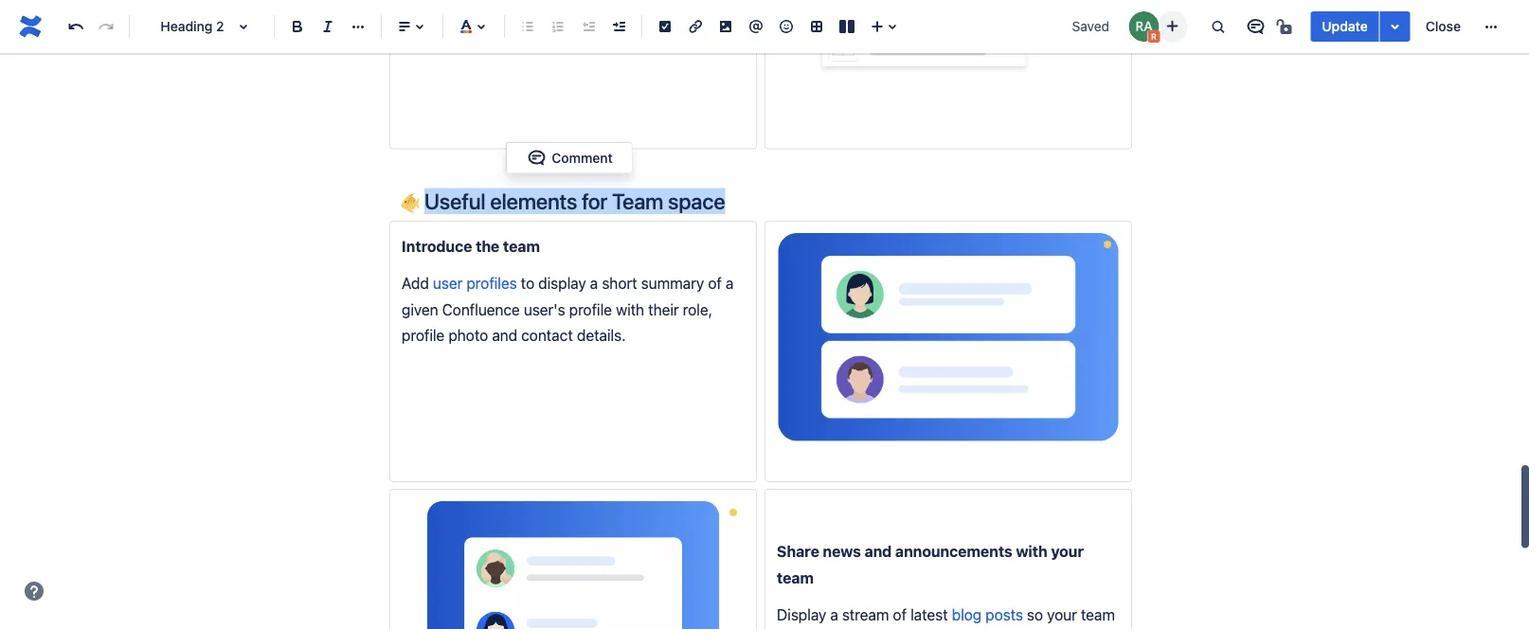 Task type: vqa. For each thing, say whether or not it's contained in the screenshot.
PROBLEM
no



Task type: locate. For each thing, give the bounding box(es) containing it.
more formatting image
[[347, 15, 369, 38]]

team for introduce the team
[[503, 237, 540, 255]]

0 vertical spatial with
[[616, 300, 644, 318]]

so your team
[[777, 606, 1119, 629]]

a right "summary"
[[726, 274, 734, 292]]

space
[[668, 188, 725, 214]]

a
[[590, 274, 598, 292], [726, 274, 734, 292], [830, 606, 838, 624]]

mention image
[[745, 15, 767, 38]]

0 vertical spatial your
[[1051, 542, 1084, 560]]

elements
[[490, 188, 577, 214]]

with inside to display a short summary of a given confluence user's profile with their role, profile photo and contact details.
[[616, 300, 644, 318]]

close
[[1426, 18, 1461, 34]]

add
[[402, 274, 429, 292]]

0 vertical spatial team
[[503, 237, 540, 255]]

of up role,
[[708, 274, 722, 292]]

action item image
[[654, 15, 676, 38]]

confluence
[[442, 300, 520, 318]]

saved
[[1072, 18, 1109, 34]]

bullet list ⌘⇧8 image
[[516, 15, 539, 38]]

0 horizontal spatial of
[[708, 274, 722, 292]]

1 vertical spatial of
[[893, 606, 907, 624]]

1 horizontal spatial of
[[893, 606, 907, 624]]

posts
[[985, 606, 1023, 624]]

1 vertical spatial with
[[1016, 542, 1047, 560]]

of inside to display a short summary of a given confluence user's profile with their role, profile photo and contact details.
[[708, 274, 722, 292]]

team
[[503, 237, 540, 255], [777, 568, 814, 586], [1081, 606, 1115, 624]]

1 horizontal spatial team
[[777, 568, 814, 586]]

:tropical_fish: image
[[401, 194, 420, 213]]

latest
[[910, 606, 948, 624]]

user profiles link
[[433, 274, 517, 292]]

team right the
[[503, 237, 540, 255]]

redo ⌘⇧z image
[[95, 15, 117, 38]]

display a stream of latest blog posts
[[777, 606, 1023, 624]]

and
[[492, 326, 517, 344], [865, 542, 892, 560]]

comment image
[[525, 146, 548, 169]]

emoji image
[[775, 15, 798, 38]]

0 vertical spatial profile
[[569, 300, 612, 318]]

photo
[[448, 326, 488, 344]]

with down short
[[616, 300, 644, 318]]

your
[[1051, 542, 1084, 560], [1047, 606, 1077, 624]]

1 horizontal spatial profile
[[569, 300, 612, 318]]

italic ⌘i image
[[316, 15, 339, 38]]

with inside share news and announcements with your team
[[1016, 542, 1047, 560]]

short
[[602, 274, 637, 292]]

2 horizontal spatial team
[[1081, 606, 1115, 624]]

a left 'stream'
[[830, 606, 838, 624]]

profile down given
[[402, 326, 445, 344]]

team inside so your team
[[1081, 606, 1115, 624]]

1 horizontal spatial with
[[1016, 542, 1047, 560]]

0 horizontal spatial and
[[492, 326, 517, 344]]

of
[[708, 274, 722, 292], [893, 606, 907, 624]]

of left latest
[[893, 606, 907, 624]]

profiles
[[466, 274, 517, 292]]

team down share
[[777, 568, 814, 586]]

adjust update settings image
[[1384, 15, 1407, 38]]

1 vertical spatial your
[[1047, 606, 1077, 624]]

0 horizontal spatial profile
[[402, 326, 445, 344]]

more image
[[1480, 15, 1503, 38]]

display
[[777, 606, 826, 624]]

useful
[[424, 188, 485, 214]]

close button
[[1414, 11, 1472, 42]]

team for so your team
[[1081, 606, 1115, 624]]

team right so
[[1081, 606, 1115, 624]]

to
[[521, 274, 534, 292]]

team inside share news and announcements with your team
[[777, 568, 814, 586]]

and right news
[[865, 542, 892, 560]]

0 horizontal spatial with
[[616, 300, 644, 318]]

blog
[[952, 606, 982, 624]]

with up so
[[1016, 542, 1047, 560]]

undo ⌘z image
[[64, 15, 87, 38]]

a left short
[[590, 274, 598, 292]]

0 horizontal spatial team
[[503, 237, 540, 255]]

1 horizontal spatial and
[[865, 542, 892, 560]]

1 horizontal spatial a
[[726, 274, 734, 292]]

bold ⌘b image
[[286, 15, 309, 38]]

your inside so your team
[[1047, 606, 1077, 624]]

and down confluence
[[492, 326, 517, 344]]

their
[[648, 300, 679, 318]]

indent tab image
[[607, 15, 630, 38]]

with
[[616, 300, 644, 318], [1016, 542, 1047, 560]]

1 vertical spatial and
[[865, 542, 892, 560]]

profile up details.
[[569, 300, 612, 318]]

0 vertical spatial of
[[708, 274, 722, 292]]

1 vertical spatial team
[[777, 568, 814, 586]]

heading 2
[[160, 18, 224, 34]]

confluence image
[[15, 11, 45, 42], [15, 11, 45, 42]]

2
[[216, 18, 224, 34]]

2 vertical spatial team
[[1081, 606, 1115, 624]]

find and replace image
[[1206, 15, 1229, 38]]

profile
[[569, 300, 612, 318], [402, 326, 445, 344]]

0 vertical spatial and
[[492, 326, 517, 344]]

1 vertical spatial profile
[[402, 326, 445, 344]]

link image
[[684, 15, 707, 38]]

align left image
[[393, 15, 416, 38]]

user
[[433, 274, 463, 292]]



Task type: describe. For each thing, give the bounding box(es) containing it.
numbered list ⌘⇧7 image
[[547, 15, 569, 38]]

your inside share news and announcements with your team
[[1051, 542, 1084, 560]]

useful elements for team space
[[420, 188, 725, 214]]

stream
[[842, 606, 889, 624]]

:tropical_fish: image
[[401, 194, 420, 213]]

layouts image
[[836, 15, 858, 38]]

0 horizontal spatial a
[[590, 274, 598, 292]]

introduce the team
[[402, 237, 540, 255]]

invite to edit image
[[1161, 15, 1184, 37]]

heading 2 button
[[137, 6, 266, 47]]

2 horizontal spatial a
[[830, 606, 838, 624]]

given
[[402, 300, 438, 318]]

news
[[823, 542, 861, 560]]

add user profiles
[[402, 274, 517, 292]]

the
[[476, 237, 500, 255]]

details.
[[577, 326, 626, 344]]

heading
[[160, 18, 213, 34]]

user's
[[524, 300, 565, 318]]

display
[[538, 274, 586, 292]]

summary
[[641, 274, 704, 292]]

no restrictions image
[[1275, 15, 1297, 38]]

outdent ⇧tab image
[[577, 15, 600, 38]]

contact
[[521, 326, 573, 344]]

table image
[[805, 15, 828, 38]]

blog posts link
[[952, 606, 1023, 624]]

help image
[[23, 580, 45, 603]]

and inside share news and announcements with your team
[[865, 542, 892, 560]]

team
[[612, 188, 663, 214]]

ruby anderson image
[[1129, 11, 1159, 42]]

add image, video, or file image
[[714, 15, 737, 38]]

comment button
[[514, 146, 624, 169]]

share news and announcements with your team
[[777, 542, 1087, 586]]

for
[[582, 188, 607, 214]]

update button
[[1311, 11, 1379, 42]]

to display a short summary of a given confluence user's profile with their role, profile photo and contact details.
[[402, 274, 737, 344]]

comment
[[552, 150, 613, 165]]

role,
[[683, 300, 712, 318]]

comment icon image
[[1244, 15, 1267, 38]]

so
[[1027, 606, 1043, 624]]

introduce
[[402, 237, 472, 255]]

and inside to display a short summary of a given confluence user's profile with their role, profile photo and contact details.
[[492, 326, 517, 344]]

update
[[1322, 18, 1368, 34]]

share
[[777, 542, 819, 560]]

announcements
[[895, 542, 1012, 560]]



